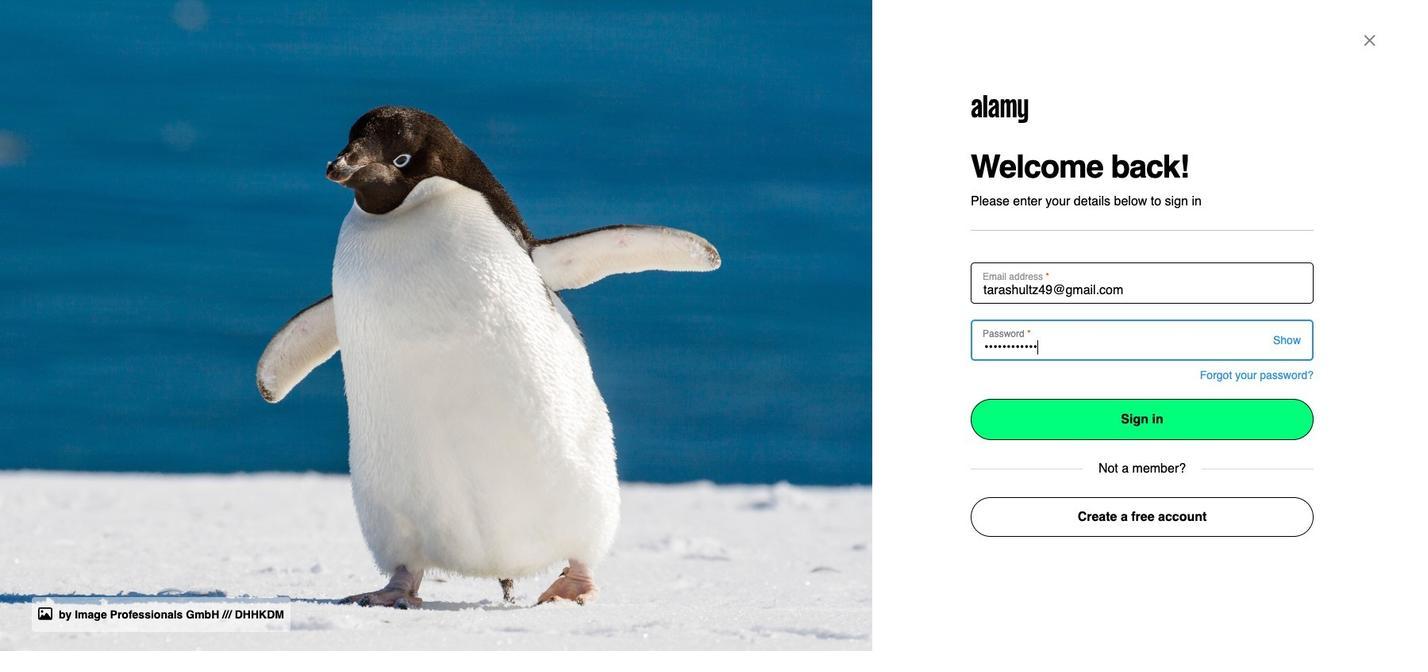 Task type: locate. For each thing, give the bounding box(es) containing it.
alamy logo image
[[971, 95, 1029, 123]]

None text field
[[971, 263, 1314, 304]]

image image
[[38, 607, 52, 622]]

None password field
[[971, 320, 1314, 361]]

adelie penguin, pygoscelis adeliae, antarctic peninsula, antarctica image
[[0, 0, 872, 652]]

xmark image
[[1359, 32, 1380, 49]]



